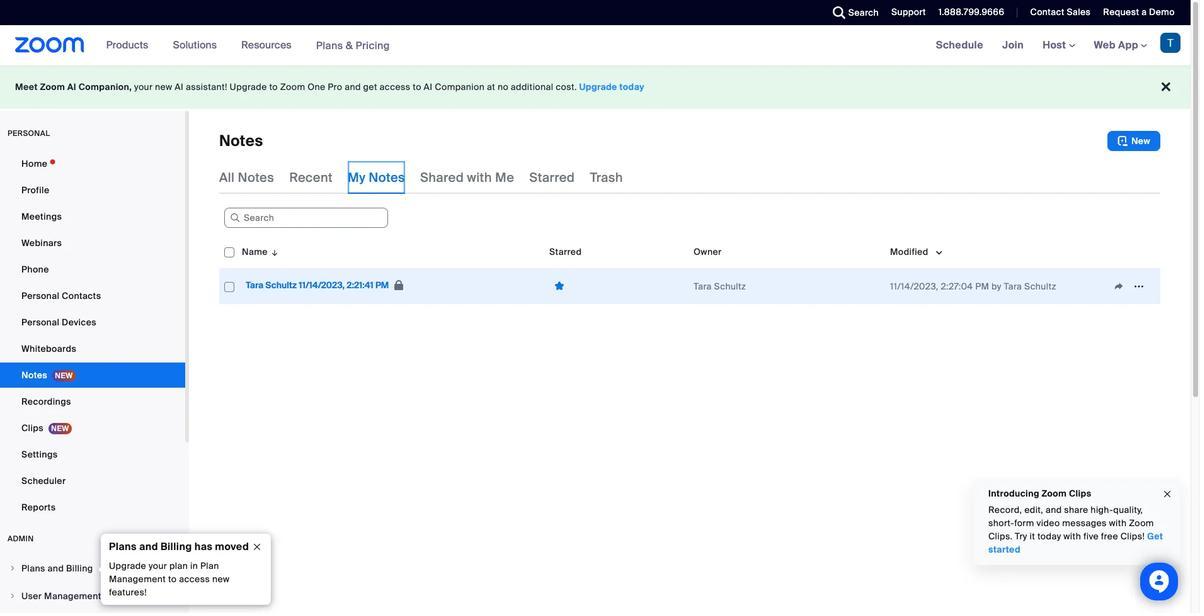 Task type: describe. For each thing, give the bounding box(es) containing it.
messages
[[1062, 518, 1107, 529]]

phone
[[21, 264, 49, 275]]

2:27:04
[[941, 281, 973, 292]]

zoom right meet
[[40, 81, 65, 93]]

record, edit, and share high-quality, short-form video messages with zoom clips. try it today with five free clips!
[[988, 505, 1154, 542]]

tara for tara schultz
[[694, 281, 712, 292]]

a
[[1142, 6, 1147, 18]]

zoom logo image
[[15, 37, 84, 53]]

meetings navigation
[[926, 25, 1191, 66]]

pro
[[328, 81, 342, 93]]

web app button
[[1094, 38, 1147, 52]]

shared with me
[[420, 169, 514, 186]]

plans and billing menu item
[[0, 557, 185, 583]]

pm inside button
[[375, 280, 389, 291]]

clips link
[[0, 416, 185, 441]]

host
[[1043, 38, 1069, 52]]

personal for personal devices
[[21, 317, 59, 328]]

plans for plans and billing
[[21, 563, 45, 574]]

1 horizontal spatial 11/14/2023,
[[890, 281, 938, 292]]

1 horizontal spatial with
[[1064, 531, 1081, 542]]

shared
[[420, 169, 464, 186]]

webinars link
[[0, 231, 185, 256]]

with inside tabs of all notes page tab list
[[467, 169, 492, 186]]

meetings
[[21, 211, 62, 222]]

plans and billing has moved
[[109, 540, 249, 554]]

started
[[988, 544, 1021, 556]]

schultz for tara schultz 11/14/2023, 2:21:41 pm
[[265, 280, 297, 291]]

billing for plans and billing has moved
[[161, 540, 192, 554]]

tara schultz 11/14/2023, 2:21:41 pm
[[246, 280, 391, 291]]

personal for personal contacts
[[21, 290, 59, 302]]

contacts
[[62, 290, 101, 302]]

recordings link
[[0, 389, 185, 414]]

2 horizontal spatial tara
[[1004, 281, 1022, 292]]

11/14/2023, inside button
[[299, 280, 345, 291]]

products
[[106, 38, 148, 52]]

get
[[1147, 531, 1163, 542]]

your inside upgrade your plan in plan management to access new features!
[[149, 561, 167, 572]]

scheduler link
[[0, 469, 185, 494]]

by
[[992, 281, 1001, 292]]

Search text field
[[224, 208, 388, 228]]

whiteboards link
[[0, 336, 185, 362]]

join link
[[993, 25, 1033, 66]]

one
[[308, 81, 325, 93]]

join
[[1002, 38, 1024, 52]]

reports link
[[0, 495, 185, 520]]

clips inside personal menu menu
[[21, 423, 43, 434]]

new button
[[1107, 131, 1160, 151]]

cost.
[[556, 81, 577, 93]]

zoom inside record, edit, and share high-quality, short-form video messages with zoom clips. try it today with five free clips!
[[1129, 518, 1154, 529]]

recordings
[[21, 396, 71, 408]]

five
[[1083, 531, 1099, 542]]

personal
[[8, 129, 50, 139]]

get started
[[988, 531, 1163, 556]]

notes right my
[[369, 169, 405, 186]]

tabs of all notes page tab list
[[219, 161, 623, 194]]

at
[[487, 81, 495, 93]]

personal contacts
[[21, 290, 101, 302]]

trash
[[590, 169, 623, 186]]

request
[[1103, 6, 1139, 18]]

introducing zoom clips
[[988, 488, 1091, 500]]

management inside upgrade your plan in plan management to access new features!
[[109, 574, 166, 585]]

plan
[[200, 561, 219, 572]]

right image for plans
[[9, 565, 16, 573]]

whiteboards
[[21, 343, 76, 355]]

user
[[21, 591, 42, 602]]

solutions
[[173, 38, 217, 52]]

1 vertical spatial starred
[[549, 246, 582, 258]]

and inside tooltip
[[139, 540, 158, 554]]

share
[[1064, 505, 1088, 516]]

try
[[1015, 531, 1027, 542]]

product information navigation
[[97, 25, 399, 66]]

video
[[1037, 518, 1060, 529]]

zoom up edit,
[[1042, 488, 1067, 500]]

me
[[495, 169, 514, 186]]

personal menu menu
[[0, 151, 185, 522]]

admin
[[8, 534, 34, 544]]

get
[[363, 81, 377, 93]]

get started link
[[988, 531, 1163, 556]]

all
[[219, 169, 235, 186]]

user management
[[21, 591, 101, 602]]

schultz for tara schultz
[[714, 281, 746, 292]]

right image for user
[[9, 593, 16, 600]]

billing for plans and billing
[[66, 563, 93, 574]]

upgrade inside upgrade your plan in plan management to access new features!
[[109, 561, 146, 572]]

host button
[[1043, 38, 1075, 52]]

and inside record, edit, and share high-quality, short-form video messages with zoom clips. try it today with five free clips!
[[1046, 505, 1062, 516]]

products button
[[106, 25, 154, 66]]

search
[[848, 7, 879, 18]]

2 horizontal spatial to
[[413, 81, 421, 93]]

application containing name
[[219, 236, 1170, 314]]

plans and billing has moved tooltip
[[98, 534, 271, 605]]

meet zoom ai companion, footer
[[0, 66, 1191, 109]]

sales
[[1067, 6, 1091, 18]]

home
[[21, 158, 47, 169]]

settings link
[[0, 442, 185, 467]]

plans for plans & pricing
[[316, 39, 343, 52]]

moved
[[215, 540, 249, 554]]

0 vertical spatial close image
[[1162, 487, 1172, 502]]

profile link
[[0, 178, 185, 203]]

to inside upgrade your plan in plan management to access new features!
[[168, 574, 177, 585]]

features!
[[109, 587, 147, 598]]

more options for tara schultz 11/14/2023, 2:21:41 pm image
[[1129, 281, 1149, 292]]

record,
[[988, 505, 1022, 516]]

access inside meet zoom ai companion, footer
[[380, 81, 410, 93]]

quality,
[[1113, 505, 1143, 516]]

1 horizontal spatial to
[[269, 81, 278, 93]]

recent
[[289, 169, 333, 186]]

plans for plans and billing has moved
[[109, 540, 137, 554]]

personal devices
[[21, 317, 96, 328]]

upgrade your plan in plan management to access new features!
[[109, 561, 230, 598]]

schedule link
[[926, 25, 993, 66]]

arrow down image
[[268, 244, 279, 260]]

name
[[242, 246, 268, 258]]

companion
[[435, 81, 485, 93]]

2 ai from the left
[[175, 81, 183, 93]]

all notes
[[219, 169, 274, 186]]

2 horizontal spatial schultz
[[1024, 281, 1056, 292]]

edit,
[[1024, 505, 1043, 516]]

1 ai from the left
[[67, 81, 76, 93]]

1 horizontal spatial pm
[[975, 281, 989, 292]]

web
[[1094, 38, 1116, 52]]

tara schultz
[[694, 281, 746, 292]]

webinars
[[21, 237, 62, 249]]



Task type: locate. For each thing, give the bounding box(es) containing it.
profile picture image
[[1160, 33, 1180, 53]]

and inside menu item
[[48, 563, 64, 574]]

and up the video
[[1046, 505, 1062, 516]]

close image
[[1162, 487, 1172, 502], [247, 542, 267, 553]]

new left assistant!
[[155, 81, 172, 93]]

plan
[[169, 561, 188, 572]]

it
[[1030, 531, 1035, 542]]

2:21:41
[[347, 280, 373, 291]]

ai left companion
[[424, 81, 432, 93]]

and up upgrade your plan in plan management to access new features!
[[139, 540, 158, 554]]

1 vertical spatial access
[[179, 574, 210, 585]]

short-
[[988, 518, 1014, 529]]

clips.
[[988, 531, 1013, 542]]

plans left &
[[316, 39, 343, 52]]

0 vertical spatial today
[[619, 81, 644, 93]]

0 horizontal spatial plans
[[21, 563, 45, 574]]

access inside upgrade your plan in plan management to access new features!
[[179, 574, 210, 585]]

1 vertical spatial billing
[[66, 563, 93, 574]]

2 horizontal spatial ai
[[424, 81, 432, 93]]

0 horizontal spatial clips
[[21, 423, 43, 434]]

user management menu item
[[0, 585, 185, 609]]

share image
[[1109, 281, 1129, 292]]

billing inside menu item
[[66, 563, 93, 574]]

0 horizontal spatial new
[[155, 81, 172, 93]]

1 horizontal spatial today
[[1037, 531, 1061, 542]]

1 vertical spatial clips
[[1069, 488, 1091, 500]]

clips up share
[[1069, 488, 1091, 500]]

zoom left one
[[280, 81, 305, 93]]

0 vertical spatial clips
[[21, 423, 43, 434]]

assistant!
[[186, 81, 227, 93]]

0 vertical spatial new
[[155, 81, 172, 93]]

1 horizontal spatial access
[[380, 81, 410, 93]]

0 horizontal spatial access
[[179, 574, 210, 585]]

0 horizontal spatial ai
[[67, 81, 76, 93]]

1 horizontal spatial tara
[[694, 281, 712, 292]]

banner containing products
[[0, 25, 1191, 66]]

no
[[498, 81, 508, 93]]

clips!
[[1121, 531, 1145, 542]]

new inside upgrade your plan in plan management to access new features!
[[212, 574, 230, 585]]

search button
[[823, 0, 882, 25]]

clips
[[21, 423, 43, 434], [1069, 488, 1091, 500]]

schultz down arrow down image at left top
[[265, 280, 297, 291]]

billing up plan
[[161, 540, 192, 554]]

&
[[346, 39, 353, 52]]

web app
[[1094, 38, 1138, 52]]

0 vertical spatial your
[[134, 81, 153, 93]]

your inside meet zoom ai companion, footer
[[134, 81, 153, 93]]

0 horizontal spatial tara
[[246, 280, 263, 291]]

with left me
[[467, 169, 492, 186]]

1 horizontal spatial schultz
[[714, 281, 746, 292]]

tara right by
[[1004, 281, 1022, 292]]

0 horizontal spatial 11/14/2023,
[[299, 280, 345, 291]]

devices
[[62, 317, 96, 328]]

0 vertical spatial management
[[109, 574, 166, 585]]

1.888.799.9666 button
[[929, 0, 1008, 25], [938, 6, 1004, 18]]

modified
[[890, 246, 928, 258]]

solutions button
[[173, 25, 222, 66]]

11/14/2023, left 2:21:41 at the top
[[299, 280, 345, 291]]

plans and billing
[[21, 563, 93, 574]]

your
[[134, 81, 153, 93], [149, 561, 167, 572]]

upgrade up 'features!'
[[109, 561, 146, 572]]

settings
[[21, 449, 58, 460]]

resources
[[241, 38, 291, 52]]

and up 'user management'
[[48, 563, 64, 574]]

0 vertical spatial personal
[[21, 290, 59, 302]]

schultz down owner
[[714, 281, 746, 292]]

billing
[[161, 540, 192, 554], [66, 563, 93, 574]]

0 horizontal spatial billing
[[66, 563, 93, 574]]

1 horizontal spatial plans
[[109, 540, 137, 554]]

pricing
[[356, 39, 390, 52]]

0 horizontal spatial today
[[619, 81, 644, 93]]

pm left by
[[975, 281, 989, 292]]

1 horizontal spatial close image
[[1162, 487, 1172, 502]]

1 right image from the top
[[9, 565, 16, 573]]

1 vertical spatial your
[[149, 561, 167, 572]]

1 vertical spatial right image
[[9, 593, 16, 600]]

to left companion
[[413, 81, 421, 93]]

resources button
[[241, 25, 297, 66]]

1 vertical spatial with
[[1109, 518, 1127, 529]]

1 horizontal spatial billing
[[161, 540, 192, 554]]

starred right me
[[529, 169, 575, 186]]

right image left 'user'
[[9, 593, 16, 600]]

tara inside button
[[246, 280, 263, 291]]

0 vertical spatial right image
[[9, 565, 16, 573]]

11/14/2023, down modified
[[890, 281, 938, 292]]

request a demo link
[[1094, 0, 1191, 25], [1103, 6, 1175, 18]]

free
[[1101, 531, 1118, 542]]

tara down name
[[246, 280, 263, 291]]

0 horizontal spatial close image
[[247, 542, 267, 553]]

access down in
[[179, 574, 210, 585]]

my
[[348, 169, 365, 186]]

1 horizontal spatial management
[[109, 574, 166, 585]]

in
[[190, 561, 198, 572]]

banner
[[0, 25, 1191, 66]]

1 vertical spatial today
[[1037, 531, 1061, 542]]

11/14/2023,
[[299, 280, 345, 291], [890, 281, 938, 292]]

1 vertical spatial close image
[[247, 542, 267, 553]]

personal up whiteboards
[[21, 317, 59, 328]]

ai
[[67, 81, 76, 93], [175, 81, 183, 93], [424, 81, 432, 93]]

notes
[[219, 131, 263, 151], [238, 169, 274, 186], [369, 169, 405, 186], [21, 370, 47, 381]]

management inside menu item
[[44, 591, 101, 602]]

management
[[109, 574, 166, 585], [44, 591, 101, 602]]

to
[[269, 81, 278, 93], [413, 81, 421, 93], [168, 574, 177, 585]]

form
[[1014, 518, 1034, 529]]

and inside meet zoom ai companion, footer
[[345, 81, 361, 93]]

2 right image from the top
[[9, 593, 16, 600]]

11/14/2023, 2:27:04 pm by tara schultz
[[890, 281, 1056, 292]]

tara schultz 11/14/2023, 2:21:41 pm button
[[242, 277, 407, 295]]

plans inside menu item
[[21, 563, 45, 574]]

plans up 'user'
[[21, 563, 45, 574]]

access right get
[[380, 81, 410, 93]]

notes inside personal menu menu
[[21, 370, 47, 381]]

close image inside plans and billing has moved tooltip
[[247, 542, 267, 553]]

2 horizontal spatial with
[[1109, 518, 1127, 529]]

reports
[[21, 502, 56, 513]]

0 horizontal spatial with
[[467, 169, 492, 186]]

support
[[891, 6, 926, 18]]

with down messages at the bottom
[[1064, 531, 1081, 542]]

additional
[[511, 81, 553, 93]]

with
[[467, 169, 492, 186], [1109, 518, 1127, 529], [1064, 531, 1081, 542]]

notes up recordings
[[21, 370, 47, 381]]

owner
[[694, 246, 722, 258]]

1 horizontal spatial new
[[212, 574, 230, 585]]

to down plan
[[168, 574, 177, 585]]

support link
[[882, 0, 929, 25], [891, 6, 926, 18]]

scheduler
[[21, 476, 66, 487]]

2 horizontal spatial upgrade
[[579, 81, 617, 93]]

close image right has
[[247, 542, 267, 553]]

1 horizontal spatial ai
[[175, 81, 183, 93]]

0 horizontal spatial management
[[44, 591, 101, 602]]

has
[[194, 540, 212, 554]]

today inside meet zoom ai companion, footer
[[619, 81, 644, 93]]

plans & pricing
[[316, 39, 390, 52]]

schultz inside button
[[265, 280, 297, 291]]

1 personal from the top
[[21, 290, 59, 302]]

starred up tara schultz 11/14/2023, 2:21:41 pm starred icon
[[549, 246, 582, 258]]

pm right 2:21:41 at the top
[[375, 280, 389, 291]]

management up 'features!'
[[109, 574, 166, 585]]

plans inside tooltip
[[109, 540, 137, 554]]

application
[[219, 236, 1170, 314], [1109, 277, 1155, 296]]

home link
[[0, 151, 185, 176]]

0 vertical spatial access
[[380, 81, 410, 93]]

tara down owner
[[694, 281, 712, 292]]

schultz right by
[[1024, 281, 1056, 292]]

personal down the phone
[[21, 290, 59, 302]]

tara for tara schultz 11/14/2023, 2:21:41 pm
[[246, 280, 263, 291]]

2 vertical spatial with
[[1064, 531, 1081, 542]]

2 horizontal spatial plans
[[316, 39, 343, 52]]

1 horizontal spatial clips
[[1069, 488, 1091, 500]]

1 vertical spatial management
[[44, 591, 101, 602]]

personal devices link
[[0, 310, 185, 335]]

admin menu menu
[[0, 557, 185, 614]]

notes right 'all'
[[238, 169, 274, 186]]

meetings link
[[0, 204, 185, 229]]

meet
[[15, 81, 38, 93]]

ai left assistant!
[[175, 81, 183, 93]]

new
[[1131, 135, 1150, 147]]

upgrade down product information navigation
[[230, 81, 267, 93]]

upgrade right "cost."
[[579, 81, 617, 93]]

contact
[[1030, 6, 1064, 18]]

right image inside user management menu item
[[9, 593, 16, 600]]

0 vertical spatial starred
[[529, 169, 575, 186]]

1 vertical spatial personal
[[21, 317, 59, 328]]

0 horizontal spatial pm
[[375, 280, 389, 291]]

management down plans and billing
[[44, 591, 101, 602]]

your left plan
[[149, 561, 167, 572]]

1 vertical spatial new
[[212, 574, 230, 585]]

with up the free at right bottom
[[1109, 518, 1127, 529]]

2 vertical spatial plans
[[21, 563, 45, 574]]

plans up plans and billing menu item
[[109, 540, 137, 554]]

0 horizontal spatial to
[[168, 574, 177, 585]]

new
[[155, 81, 172, 93], [212, 574, 230, 585]]

0 vertical spatial plans
[[316, 39, 343, 52]]

today inside record, edit, and share high-quality, short-form video messages with zoom clips. try it today with five free clips!
[[1037, 531, 1061, 542]]

app
[[1118, 38, 1138, 52]]

2 personal from the top
[[21, 317, 59, 328]]

ai left companion,
[[67, 81, 76, 93]]

billing inside tooltip
[[161, 540, 192, 554]]

companion,
[[79, 81, 132, 93]]

plans inside product information navigation
[[316, 39, 343, 52]]

personal contacts link
[[0, 283, 185, 309]]

1 vertical spatial plans
[[109, 540, 137, 554]]

meet zoom ai companion, your new ai assistant! upgrade to zoom one pro and get access to ai companion at no additional cost. upgrade today
[[15, 81, 644, 93]]

and left get
[[345, 81, 361, 93]]

0 vertical spatial billing
[[161, 540, 192, 554]]

clips up settings
[[21, 423, 43, 434]]

introducing
[[988, 488, 1039, 500]]

right image down admin
[[9, 565, 16, 573]]

new down the plan
[[212, 574, 230, 585]]

schedule
[[936, 38, 983, 52]]

phone link
[[0, 257, 185, 282]]

new inside meet zoom ai companion, footer
[[155, 81, 172, 93]]

1 horizontal spatial upgrade
[[230, 81, 267, 93]]

tara schultz 11/14/2023, 2:21:41 pm starred image
[[549, 280, 569, 292]]

right image
[[9, 565, 16, 573], [9, 593, 16, 600]]

to down resources dropdown button
[[269, 81, 278, 93]]

right image inside plans and billing menu item
[[9, 565, 16, 573]]

menu item
[[0, 610, 185, 614]]

demo
[[1149, 6, 1175, 18]]

your right companion,
[[134, 81, 153, 93]]

0 vertical spatial with
[[467, 169, 492, 186]]

billing up user management menu item
[[66, 563, 93, 574]]

starred inside tabs of all notes page tab list
[[529, 169, 575, 186]]

close image up get
[[1162, 487, 1172, 502]]

notes up all notes
[[219, 131, 263, 151]]

0 horizontal spatial schultz
[[265, 280, 297, 291]]

3 ai from the left
[[424, 81, 432, 93]]

contact sales
[[1030, 6, 1091, 18]]

my notes
[[348, 169, 405, 186]]

profile
[[21, 185, 49, 196]]

0 horizontal spatial upgrade
[[109, 561, 146, 572]]

zoom up the clips!
[[1129, 518, 1154, 529]]

1.888.799.9666
[[938, 6, 1004, 18]]

pm
[[375, 280, 389, 291], [975, 281, 989, 292]]



Task type: vqa. For each thing, say whether or not it's contained in the screenshot.
PLANS in the the product information NAVIGATION
yes



